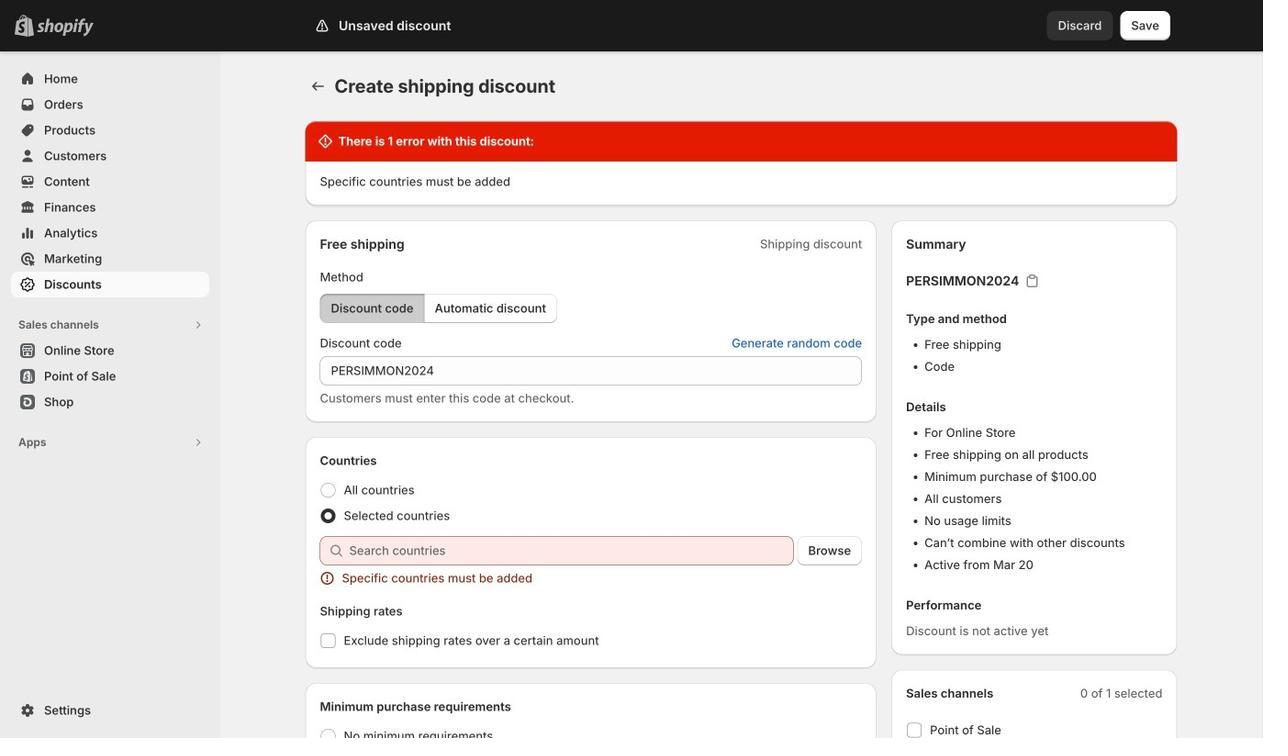 Task type: vqa. For each thing, say whether or not it's contained in the screenshot.
Enter time text field
no



Task type: describe. For each thing, give the bounding box(es) containing it.
shopify image
[[37, 18, 94, 36]]



Task type: locate. For each thing, give the bounding box(es) containing it.
None text field
[[320, 356, 862, 386]]

Search countries text field
[[349, 536, 794, 566]]



